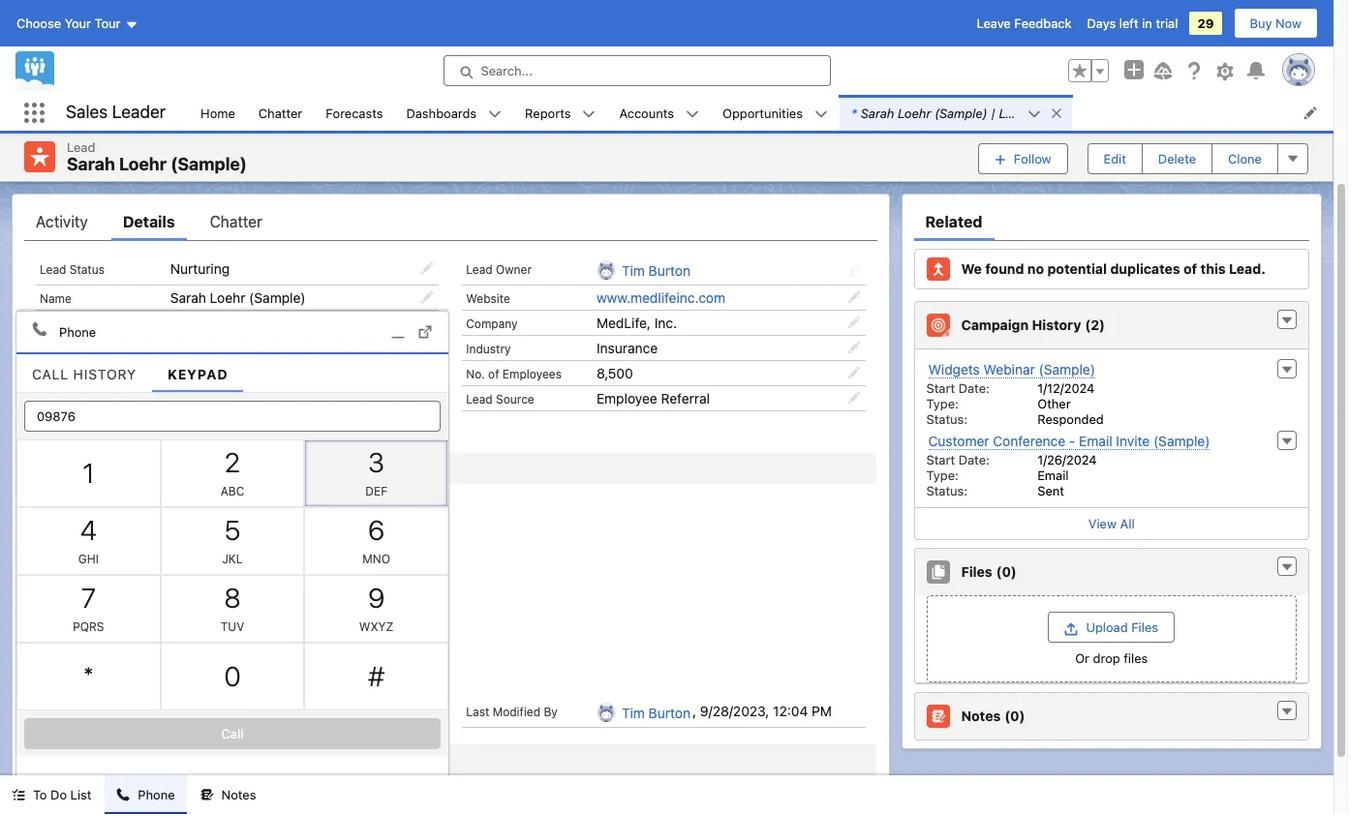 Task type: vqa. For each thing, say whether or not it's contained in the screenshot.
5th Burton, from the top of the page
no



Task type: locate. For each thing, give the bounding box(es) containing it.
status right current
[[1239, 17, 1276, 32]]

out?
[[1141, 140, 1167, 155]]

0 horizontal spatial pm
[[385, 704, 406, 720]]

title down key
[[28, 84, 52, 99]]

1 horizontal spatial 9/28/2023,
[[700, 704, 769, 720]]

buy
[[1250, 15, 1272, 31]]

lead up the information
[[838, 101, 863, 116]]

1 horizontal spatial pm
[[812, 704, 832, 720]]

chatter inside list
[[258, 105, 302, 121]]

type: down widgets
[[926, 396, 959, 412]]

1 vertical spatial start date:
[[926, 452, 990, 468]]

chatter up nurturing
[[210, 213, 262, 231]]

0 vertical spatial date:
[[959, 381, 990, 396]]

1 vertical spatial info@salesforce.com
[[170, 340, 301, 357]]

(sample) right invite
[[1154, 433, 1210, 450]]

2 vertical spatial loehr
[[210, 290, 245, 306]]

lead up example,
[[909, 120, 934, 136]]

* inside list item
[[851, 105, 857, 121]]

2 horizontal spatial loehr
[[898, 105, 931, 121]]

7
[[81, 582, 96, 614]]

for right plan
[[761, 140, 778, 155]]

info@salesforce.com link up keypad
[[170, 340, 301, 357]]

0 vertical spatial title
[[28, 84, 52, 99]]

loehr for sarah loehr (sample) | lead
[[898, 105, 931, 121]]

0 horizontal spatial a
[[722, 140, 729, 155]]

sarah up the (for
[[861, 105, 894, 121]]

0 vertical spatial status
[[1239, 17, 1276, 32]]

tim burton for lead owner
[[622, 263, 691, 279]]

start date:
[[926, 381, 990, 396], [926, 452, 990, 468]]

notes (0)
[[961, 708, 1025, 725]]

0 horizontal spatial notes
[[221, 787, 256, 803]]

status: up customer
[[926, 412, 968, 427]]

tim for last modified by
[[622, 705, 645, 722]]

www.medlifeinc.com link
[[597, 290, 726, 306]]

loehr for sarah loehr (sample)
[[119, 154, 167, 174]]

0 vertical spatial of
[[1184, 261, 1197, 277]]

(800) down keypad
[[180, 391, 215, 407]]

edit title image
[[421, 316, 434, 329]]

start down customer
[[926, 452, 955, 468]]

info@salesforce.com link up 'lead sarah loehr (sample)'
[[121, 113, 251, 130]]

0 horizontal spatial lead
[[838, 101, 863, 116]]

status inside button
[[1239, 17, 1276, 32]]

edit inside 'button'
[[1104, 151, 1126, 166]]

modified
[[493, 705, 541, 720]]

* up created by in the left bottom of the page
[[83, 660, 94, 692]]

loehr down leader
[[119, 154, 167, 174]]

chatter right home
[[258, 105, 302, 121]]

contact up plan
[[749, 120, 795, 136]]

6389 for 8,500
[[250, 365, 284, 382]]

address for address information
[[57, 460, 108, 477]]

abc
[[221, 484, 244, 498]]

lead up name
[[40, 263, 66, 277]]

tuv
[[221, 619, 244, 634]]

lead for source
[[466, 392, 493, 407]]

667- down "home" link
[[183, 143, 214, 159]]

edit name image
[[421, 291, 434, 304]]

rating
[[40, 418, 75, 432]]

mark
[[1141, 17, 1170, 32]]

667- for employee referral
[[219, 391, 250, 407]]

1 vertical spatial *
[[83, 660, 94, 692]]

lead down no.
[[466, 392, 493, 407]]

(sample) inside "link"
[[1154, 433, 1210, 450]]

company
[[466, 317, 518, 331]]

1 start date: from the top
[[926, 381, 990, 396]]

* for *
[[83, 660, 94, 692]]

current
[[1191, 17, 1235, 32]]

1 horizontal spatial *
[[851, 105, 857, 121]]

lead inside 'lead sarah loehr (sample)'
[[67, 139, 95, 155]]

by right modified
[[544, 705, 558, 720]]

2 , 9/28/2023, 12:04 pm from the left
[[693, 704, 832, 720]]

a down 'promising'
[[735, 101, 742, 116]]

your down opportunities list item
[[782, 140, 808, 155]]

(sample) left |
[[935, 105, 988, 121]]

chatter link right home
[[247, 95, 314, 131]]

(800) for employee referral
[[180, 391, 215, 407]]

1 vertical spatial loehr
[[119, 154, 167, 174]]

loehr up example,
[[898, 105, 931, 121]]

1 inside button
[[83, 457, 94, 489]]

email right -
[[1079, 433, 1113, 450]]

1 (800) 667-6389 for employee referral
[[170, 391, 284, 407]]

2 , from the left
[[693, 704, 696, 720]]

1 date: from the top
[[959, 381, 990, 396]]

start for customer conference - email invite (sample)
[[926, 452, 955, 468]]

0 vertical spatial status:
[[926, 412, 968, 427]]

new
[[170, 514, 198, 530], [237, 514, 265, 530]]

info@salesforce.com up 'lead sarah loehr (sample)'
[[121, 113, 251, 130]]

1 vertical spatial 667-
[[219, 365, 250, 382]]

0 horizontal spatial by
[[87, 705, 100, 720]]

forecasts
[[326, 105, 383, 121]]

1 horizontal spatial loehr
[[210, 290, 245, 306]]

* button
[[16, 643, 160, 711]]

(sample) inside list item
[[935, 105, 988, 121]]

1 pm from the left
[[385, 704, 406, 720]]

667- down the phone link at the top of the page
[[219, 365, 250, 382]]

sarah for sarah loehr (sample) | lead
[[861, 105, 894, 121]]

a
[[735, 101, 742, 116], [722, 140, 729, 155]]

keypad
[[168, 366, 228, 382]]

address inside address information dropdown button
[[57, 460, 108, 477]]

0 vertical spatial 1 (800) 667-6389 link
[[121, 143, 248, 159]]

loehr inside 'lead sarah loehr (sample)'
[[119, 154, 167, 174]]

reach
[[1104, 140, 1138, 155]]

notes inside button
[[221, 787, 256, 803]]

address down rating
[[57, 460, 108, 477]]

1 , 9/28/2023, 12:04 pm from the left
[[266, 704, 406, 720]]

0 vertical spatial sarah
[[861, 105, 894, 121]]

edit mobile image
[[421, 391, 434, 405]]

loehr
[[898, 105, 931, 121], [119, 154, 167, 174], [210, 290, 245, 306]]

for down leads. at the right top
[[795, 101, 811, 116]]

0 horizontal spatial files
[[961, 564, 992, 581]]

text default image inside custom links dropdown button
[[34, 753, 49, 768]]

0 horizontal spatial status
[[69, 263, 105, 277]]

duplicates
[[1110, 261, 1180, 277]]

one jones avenue new york, new york 10010 united states
[[170, 497, 337, 546]]

1 horizontal spatial by
[[544, 705, 558, 720]]

667- down keypad
[[219, 391, 250, 407]]

phone inside dialog
[[59, 324, 96, 340]]

phone button
[[105, 776, 187, 815]]

1 vertical spatial 6389
[[250, 365, 284, 382]]

(800)
[[144, 143, 179, 159], [180, 365, 215, 382], [180, 391, 215, 407]]

1 9/28/2023, from the left
[[274, 704, 343, 720]]

tim burton for last modified by
[[622, 705, 691, 722]]

1 vertical spatial chatter
[[210, 213, 262, 231]]

0 vertical spatial loehr
[[898, 105, 931, 121]]

1 vertical spatial title
[[40, 317, 64, 331]]

2 pm from the left
[[812, 704, 832, 720]]

employees
[[503, 367, 562, 382]]

2 9/28/2023, from the left
[[700, 704, 769, 720]]

1 vertical spatial edit
[[1104, 151, 1126, 166]]

phone down name
[[59, 324, 96, 340]]

delete button
[[1142, 143, 1213, 174]]

1 vertical spatial 1 (800) 667-6389
[[170, 365, 284, 382]]

your
[[65, 15, 91, 31]]

of left this
[[1184, 261, 1197, 277]]

0 horizontal spatial *
[[83, 660, 94, 692]]

1 vertical spatial sarah
[[67, 154, 115, 174]]

notes for notes (0)
[[961, 708, 1001, 725]]

0 vertical spatial info@salesforce.com
[[121, 113, 251, 130]]

0 vertical spatial notes
[[961, 708, 1001, 725]]

call
[[221, 726, 243, 742]]

times
[[1020, 140, 1053, 155]]

related
[[925, 213, 983, 231]]

edit link
[[628, 48, 651, 63]]

1 (800) 667-6389 down the phone link at the top of the page
[[170, 365, 284, 382]]

employee
[[597, 391, 657, 407]]

dashboards list item
[[395, 95, 513, 131]]

1 12:04 from the left
[[347, 704, 382, 720]]

1 vertical spatial files
[[1132, 620, 1158, 636]]

0 horizontal spatial your
[[782, 140, 808, 155]]

webinar
[[984, 361, 1035, 378]]

tim burton link for lead owner
[[622, 263, 691, 280]]

status up name
[[69, 263, 105, 277]]

667-
[[183, 143, 214, 159], [219, 365, 250, 382], [219, 391, 250, 407]]

lead up website
[[466, 263, 493, 277]]

0 horizontal spatial for
[[729, 47, 749, 63]]

-
[[1069, 433, 1075, 450]]

activity link
[[36, 203, 88, 241]]

1 horizontal spatial a
[[735, 101, 742, 116]]

1 vertical spatial start
[[926, 452, 955, 468]]

0 vertical spatial lead
[[838, 101, 863, 116]]

status: down customer
[[926, 483, 968, 499]]

tab panel containing 2
[[16, 393, 448, 774]]

email
[[28, 113, 57, 128], [40, 342, 69, 357], [1079, 433, 1113, 450], [1038, 468, 1069, 483]]

sarah down nurturing
[[170, 290, 206, 306]]

2 vertical spatial 6389
[[250, 391, 284, 407]]

address up 4
[[40, 499, 84, 514]]

text default image
[[1280, 314, 1294, 328], [32, 321, 47, 337], [1280, 706, 1294, 719], [12, 789, 25, 802]]

2 start date: from the top
[[926, 452, 990, 468]]

1 horizontal spatial your
[[1216, 140, 1243, 155]]

1 vertical spatial lead
[[909, 120, 934, 136]]

list containing home
[[189, 95, 1334, 131]]

list
[[189, 95, 1334, 131]]

6389 down home
[[214, 143, 248, 159]]

0 vertical spatial address
[[57, 460, 108, 477]]

1 status: from the top
[[926, 412, 968, 427]]

(sample)
[[935, 105, 988, 121], [171, 154, 247, 174], [249, 290, 306, 306], [1039, 361, 1095, 378], [1154, 433, 1210, 450]]

phone inside button
[[138, 787, 175, 803]]

* left to
[[851, 105, 857, 121]]

1 vertical spatial address
[[40, 499, 84, 514]]

email inside "link"
[[1079, 433, 1113, 450]]

sarah right lead image
[[67, 154, 115, 174]]

customer conference - email invite (sample)
[[928, 433, 1210, 450]]

opportunities
[[723, 105, 803, 121]]

google maps link
[[38, 787, 120, 803]]

customer
[[928, 433, 989, 450]]

inc.
[[654, 315, 677, 331]]

0 vertical spatial the
[[815, 101, 834, 116]]

1 horizontal spatial lead
[[909, 120, 934, 136]]

phone down links
[[138, 787, 175, 803]]

0 vertical spatial chatter
[[258, 105, 302, 121]]

2 vertical spatial 1 (800) 667-6389 link
[[170, 391, 284, 407]]

9/28/2023, for created by
[[274, 704, 343, 720]]

maps
[[86, 787, 120, 803]]

0 vertical spatial files
[[961, 564, 992, 581]]

or drop files
[[1075, 651, 1148, 667]]

title down name
[[40, 317, 64, 331]]

0 horizontal spatial of
[[488, 367, 499, 382]]

2 type: from the top
[[926, 468, 959, 483]]

start down widgets
[[926, 381, 955, 396]]

1 type: from the top
[[926, 396, 959, 412]]

date: for customer
[[959, 452, 990, 468]]

search... button
[[443, 55, 831, 86]]

, for last modified by
[[693, 704, 696, 720]]

will
[[1056, 140, 1075, 155]]

1 vertical spatial status
[[69, 263, 105, 277]]

info@salesforce.com link
[[121, 113, 251, 130], [170, 340, 301, 357]]

1 horizontal spatial sarah
[[170, 290, 206, 306]]

group
[[1068, 59, 1109, 82]]

loehr up the phone link at the top of the page
[[210, 290, 245, 306]]

1 horizontal spatial for
[[761, 140, 778, 155]]

2 horizontal spatial sarah
[[861, 105, 894, 121]]

6389
[[214, 143, 248, 159], [250, 365, 284, 382], [250, 391, 284, 407]]

text default image inside reports list item
[[583, 107, 596, 121]]

text default image
[[1050, 106, 1063, 120], [488, 107, 502, 121], [583, 107, 596, 121], [686, 107, 699, 121], [815, 107, 828, 121], [1028, 107, 1041, 121], [1280, 561, 1294, 575], [34, 753, 49, 768], [117, 789, 130, 802], [200, 789, 214, 802]]

start date: down customer
[[926, 452, 990, 468]]

0 vertical spatial for
[[729, 47, 749, 63]]

type:
[[926, 396, 959, 412], [926, 468, 959, 483]]

(sample) up 1/12/2024
[[1039, 361, 1095, 378]]

1 vertical spatial notes
[[221, 787, 256, 803]]

lead
[[838, 101, 863, 116], [909, 120, 934, 136]]

sales leader
[[66, 102, 166, 122]]

6389 down the phone link at the top of the page
[[250, 365, 284, 382]]

start date: for widgets
[[926, 381, 990, 396]]

1 (800) 667-6389 down home
[[134, 143, 248, 159]]

0 vertical spatial 667-
[[183, 143, 214, 159]]

tim for created by
[[195, 705, 219, 722]]

0 horizontal spatial , 9/28/2023, 12:04 pm
[[266, 704, 406, 720]]

edit right you in the right top of the page
[[1104, 151, 1126, 166]]

edit website image
[[847, 291, 861, 304]]

|
[[991, 105, 996, 121]]

1 horizontal spatial new
[[237, 514, 265, 530]]

for up 'promising'
[[729, 47, 749, 63]]

edit company image
[[847, 316, 861, 329]]

0 horizontal spatial loehr
[[119, 154, 167, 174]]

choose your tour
[[16, 15, 121, 31]]

medlife, inc.
[[597, 315, 677, 331]]

tab panel
[[16, 393, 448, 774]]

2 12:04 from the left
[[773, 704, 808, 720]]

chatter link up nurturing
[[210, 203, 262, 241]]

text default image inside accounts list item
[[686, 107, 699, 121]]

1 (800) 667-6389 link down home
[[121, 143, 248, 159]]

6389 right keypad link
[[250, 391, 284, 407]]

avenue
[[241, 497, 286, 514]]

0 horizontal spatial sarah
[[67, 154, 115, 174]]

list item
[[840, 95, 1072, 131]]

1 vertical spatial of
[[488, 367, 499, 382]]

2 status: from the top
[[926, 483, 968, 499]]

tim burton link for last modified by
[[622, 705, 691, 723]]

1 (800) 667-6389 down keypad
[[170, 391, 284, 407]]

,
[[266, 704, 270, 720], [693, 704, 696, 720]]

2 abc
[[221, 446, 244, 498]]

of right no.
[[488, 367, 499, 382]]

date: for widgets
[[959, 381, 990, 396]]

1 horizontal spatial files
[[1132, 620, 1158, 636]]

0 vertical spatial info@salesforce.com link
[[121, 113, 251, 130]]

0 vertical spatial *
[[851, 105, 857, 121]]

(800) up cold
[[180, 365, 215, 382]]

title
[[28, 84, 52, 99], [40, 317, 64, 331]]

notes inside related tab panel
[[961, 708, 1001, 725]]

date: down widgets
[[959, 381, 990, 396]]

how
[[954, 140, 980, 155]]

1 , from the left
[[266, 704, 270, 720]]

1 horizontal spatial , 9/28/2023, 12:04 pm
[[693, 704, 832, 720]]

contact down leads. at the right top
[[745, 101, 791, 116]]

(for
[[868, 140, 893, 155]]

, 9/28/2023, 12:04 pm for created by
[[266, 704, 406, 720]]

pm for last modified by
[[812, 704, 832, 720]]

start
[[926, 381, 955, 396], [926, 452, 955, 468]]

0 vertical spatial contact
[[745, 101, 791, 116]]

website
[[466, 292, 510, 306]]

1 vertical spatial (800)
[[180, 365, 215, 382]]

mark as current status button
[[1108, 9, 1310, 40]]

(sample) down home
[[171, 154, 247, 174]]

by right created on the bottom left
[[87, 705, 100, 720]]

tab list
[[24, 203, 877, 241]]

2 start from the top
[[926, 452, 955, 468]]

* inside button
[[83, 660, 94, 692]]

0 horizontal spatial 9/28/2023,
[[274, 704, 343, 720]]

the right to
[[886, 120, 905, 136]]

call
[[32, 366, 69, 382]]

your
[[782, 140, 808, 155], [1216, 140, 1243, 155]]

upload files
[[1086, 620, 1158, 636]]

0 horizontal spatial ,
[[266, 704, 270, 720]]

text default image inside related tab panel
[[1280, 561, 1294, 575]]

edit no. of employees image
[[847, 366, 861, 380]]

(sample) inside 'lead sarah loehr (sample)'
[[171, 154, 247, 174]]

0 horizontal spatial edit
[[628, 49, 651, 63]]

your left pitch?)
[[1216, 140, 1243, 155]]

lead down sales
[[67, 139, 95, 155]]

one
[[170, 497, 196, 514]]

a left plan
[[722, 140, 729, 155]]

, for created by
[[266, 704, 270, 720]]

info@salesforce.com up keypad
[[170, 340, 301, 357]]

2 vertical spatial 667-
[[219, 391, 250, 407]]

1 vertical spatial a
[[722, 140, 729, 155]]

1 vertical spatial 1 (800) 667-6389 link
[[170, 365, 284, 382]]

10010
[[300, 514, 337, 530]]

custom
[[57, 752, 106, 768]]

all
[[1120, 516, 1135, 532]]

0 vertical spatial type:
[[926, 396, 959, 412]]

phone up activity
[[28, 143, 63, 157]]

type: down customer
[[926, 468, 959, 483]]

sarah inside 'lead sarah loehr (sample)'
[[67, 154, 115, 174]]

loehr inside list item
[[898, 105, 931, 121]]

1 horizontal spatial edit
[[1104, 151, 1126, 166]]

tim for lead owner
[[622, 263, 645, 279]]

links
[[109, 752, 142, 768]]

, 9/28/2023, 12:04 pm for last modified by
[[693, 704, 832, 720]]

information
[[799, 120, 867, 136]]

1 horizontal spatial of
[[1184, 261, 1197, 277]]

1 (800) 667-6389 link down keypad
[[170, 391, 284, 407]]

tim
[[622, 263, 645, 279], [195, 705, 219, 722], [622, 705, 645, 722]]

1 vertical spatial type:
[[926, 468, 959, 483]]

(800) down leader
[[144, 143, 179, 159]]

burton for last modified by
[[649, 705, 691, 722]]

date:
[[959, 381, 990, 396], [959, 452, 990, 468]]

tab list containing activity
[[24, 203, 877, 241]]

guidance for success
[[663, 47, 808, 63]]

1 vertical spatial status:
[[926, 483, 968, 499]]

1 vertical spatial chatter link
[[210, 203, 262, 241]]

title for company
[[40, 317, 64, 331]]

edit left guidance
[[628, 49, 651, 63]]

9 wxyz
[[359, 582, 394, 634]]

1 vertical spatial the
[[886, 120, 905, 136]]

forecasts link
[[314, 95, 395, 131]]

2 your from the left
[[1216, 140, 1243, 155]]

1 vertical spatial for
[[795, 101, 811, 116]]

text default image inside the dashboards list item
[[488, 107, 502, 121]]

1 horizontal spatial ,
[[693, 704, 696, 720]]

0
[[224, 660, 241, 692]]

start date: down widgets
[[926, 381, 990, 396]]

we found no potential duplicates of this lead.
[[961, 261, 1266, 277]]

cold
[[170, 416, 199, 432]]

of
[[1184, 261, 1197, 277], [488, 367, 499, 382]]

the up the information
[[815, 101, 834, 116]]

1 start from the top
[[926, 381, 955, 396]]

1 vertical spatial date:
[[959, 452, 990, 468]]

call history link
[[16, 354, 152, 392]]

date: down customer
[[959, 452, 990, 468]]

info@salesforce.com for the info@salesforce.com link to the bottom
[[170, 340, 301, 357]]

2 date: from the top
[[959, 452, 990, 468]]

1 (800) 667-6389 link down the phone link at the top of the page
[[170, 365, 284, 382]]

1 horizontal spatial status
[[1239, 17, 1276, 32]]

call button
[[24, 718, 441, 749]]



Task type: describe. For each thing, give the bounding box(es) containing it.
667- for 8,500
[[219, 365, 250, 382]]

example,
[[896, 140, 950, 155]]

2 vertical spatial for
[[761, 140, 778, 155]]

6389 for employee referral
[[250, 391, 284, 407]]

mark as current status
[[1141, 17, 1276, 32]]

created by
[[40, 705, 100, 720]]

lead right |
[[999, 105, 1027, 121]]

jkl
[[222, 552, 243, 566]]

follow
[[1014, 151, 1051, 166]]

text default image inside phone button
[[117, 789, 130, 802]]

dashboards link
[[395, 95, 488, 131]]

sent
[[1038, 483, 1064, 499]]

edit address image
[[421, 498, 434, 512]]

1/26/2024
[[1038, 452, 1097, 468]]

lead owner
[[466, 263, 532, 277]]

accounts
[[619, 105, 674, 121]]

notes for notes
[[221, 787, 256, 803]]

days left in trial
[[1087, 15, 1178, 31]]

files
[[1124, 651, 1148, 667]]

1 (800) 667-6389 for 8,500
[[170, 365, 284, 382]]

lead for status
[[40, 263, 66, 277]]

start for widgets webinar (sample)
[[926, 381, 955, 396]]

title for email
[[28, 84, 52, 99]]

lead image
[[24, 141, 55, 172]]

days
[[1087, 15, 1116, 31]]

1 new from the left
[[170, 514, 198, 530]]

leave feedback
[[977, 15, 1072, 31]]

7 pqrs
[[73, 582, 104, 634]]

chatter inside tab list
[[210, 213, 262, 231]]

list
[[70, 787, 91, 803]]

email up call
[[40, 342, 69, 357]]

york
[[269, 514, 296, 530]]

left
[[1119, 15, 1139, 31]]

home
[[201, 105, 235, 121]]

0 vertical spatial chatter link
[[247, 95, 314, 131]]

buy now button
[[1234, 8, 1318, 39]]

campaign history (2)
[[961, 317, 1105, 334]]

9
[[368, 582, 385, 614]]

edit lead status image
[[421, 262, 434, 275]]

pitch?)
[[1246, 140, 1288, 155]]

nurturing
[[170, 261, 230, 277]]

(0) for notes (0)
[[1005, 708, 1025, 725]]

burton for created by
[[222, 705, 264, 722]]

5 jkl
[[222, 514, 243, 566]]

1 vertical spatial info@salesforce.com link
[[170, 340, 301, 357]]

view all link
[[915, 508, 1309, 540]]

text default image inside to do list "button"
[[12, 789, 25, 802]]

of inside related tab panel
[[1184, 261, 1197, 277]]

keypad link
[[152, 354, 244, 392]]

0 horizontal spatial the
[[815, 101, 834, 116]]

2 vertical spatial sarah
[[170, 290, 206, 306]]

* for * sarah loehr (sample) | lead
[[851, 105, 857, 121]]

edit lead source image
[[847, 391, 861, 405]]

phone link
[[16, 312, 448, 354]]

2 by from the left
[[544, 705, 558, 720]]

information
[[112, 460, 183, 477]]

phone dialog
[[15, 311, 449, 776]]

widgets
[[928, 361, 980, 378]]

4 ghi
[[78, 514, 99, 566]]

12:04 for last modified by
[[773, 704, 808, 720]]

9/28/2023, for last modified by
[[700, 704, 769, 720]]

this
[[1201, 261, 1226, 277]]

1 vertical spatial contact
[[749, 120, 795, 136]]

search...
[[481, 63, 533, 78]]

now
[[1276, 15, 1302, 31]]

customer conference - email invite (sample) link
[[928, 433, 1210, 451]]

reports
[[525, 105, 571, 121]]

2 horizontal spatial for
[[795, 101, 811, 116]]

8
[[224, 582, 241, 614]]

as
[[1174, 17, 1187, 32]]

details
[[123, 213, 175, 231]]

0 vertical spatial (800)
[[144, 143, 179, 159]]

mobile
[[40, 392, 76, 407]]

identify
[[686, 101, 731, 116]]

12:04 for created by
[[347, 704, 382, 720]]

call history
[[32, 366, 137, 382]]

home link
[[189, 95, 247, 131]]

info@salesforce.com for the info@salesforce.com link to the top
[[121, 113, 251, 130]]

0 vertical spatial a
[[735, 101, 742, 116]]

status: for widgets webinar (sample)
[[926, 412, 968, 427]]

0 vertical spatial edit
[[628, 49, 651, 63]]

1 by from the left
[[87, 705, 100, 720]]

text default image inside notes button
[[200, 789, 214, 802]]

2 new from the left
[[237, 514, 265, 530]]

insurance
[[597, 340, 658, 357]]

source
[[496, 392, 534, 407]]

1 (800) 667-6389 link for 8,500
[[170, 365, 284, 382]]

lead for sarah
[[67, 139, 95, 155]]

tim burton for created by
[[195, 705, 264, 722]]

burton for lead owner
[[649, 263, 691, 279]]

1 horizontal spatial the
[[886, 120, 905, 136]]

3
[[368, 446, 384, 478]]

success
[[752, 47, 808, 63]]

to do list button
[[0, 776, 103, 815]]

start date: for customer
[[926, 452, 990, 468]]

address for address
[[40, 499, 84, 514]]

wxyz
[[359, 619, 394, 634]]

pqrs
[[73, 619, 104, 634]]

leave feedback link
[[977, 15, 1072, 31]]

(800) for 8,500
[[180, 365, 215, 382]]

view all
[[1088, 516, 1135, 532]]

text default image inside opportunities list item
[[815, 107, 828, 121]]

clone button
[[1212, 143, 1279, 174]]

widgets webinar (sample) link
[[928, 361, 1095, 379]]

jones
[[200, 497, 237, 514]]

tab panel inside phone dialog
[[16, 393, 448, 774]]

key
[[24, 47, 49, 63]]

email down customer conference - email invite (sample) "link"
[[1038, 468, 1069, 483]]

0 vertical spatial 1 (800) 667-6389
[[134, 143, 248, 159]]

edit email image
[[421, 341, 434, 355]]

phone up mobile
[[40, 367, 74, 382]]

(0) for files (0)
[[996, 564, 1017, 581]]

list item containing *
[[840, 95, 1072, 131]]

we
[[961, 261, 982, 277]]

email up lead image
[[28, 113, 57, 128]]

trial
[[1156, 15, 1178, 31]]

save
[[686, 120, 715, 136]]

text default image inside the phone link
[[32, 321, 47, 337]]

0 vertical spatial 6389
[[214, 143, 248, 159]]

found
[[985, 261, 1024, 277]]

medlife,
[[597, 315, 651, 331]]

record
[[938, 120, 977, 136]]

4
[[80, 514, 97, 546]]

1 (800) 667-6389 link for employee referral
[[170, 391, 284, 407]]

lead for owner
[[466, 263, 493, 277]]

(sample) up the phone link at the top of the page
[[249, 290, 306, 306]]

type: for widgets webinar (sample)
[[926, 396, 959, 412]]

notes button
[[189, 776, 268, 815]]

to
[[870, 120, 882, 136]]

leads.
[[776, 82, 813, 97]]

no.
[[466, 367, 485, 382]]

sarah for sarah loehr (sample)
[[67, 154, 115, 174]]

1 your from the left
[[782, 140, 808, 155]]

1 button
[[16, 439, 160, 507]]

opportunities list item
[[711, 95, 840, 131]]

edit industry image
[[847, 341, 861, 355]]

type: for customer conference - email invite (sample)
[[926, 468, 959, 483]]

address information button
[[25, 453, 876, 484]]

tim burton link for created by
[[195, 705, 264, 723]]

address information
[[57, 460, 183, 477]]

upload
[[1086, 620, 1128, 636]]

# button
[[304, 643, 448, 711]]

6
[[368, 514, 385, 546]]

def
[[365, 484, 387, 498]]

accounts link
[[608, 95, 686, 131]]

path options list box
[[67, 9, 1085, 40]]

accounts list item
[[608, 95, 711, 131]]

related tab panel
[[914, 241, 1310, 741]]

in
[[1142, 15, 1152, 31]]

status: for customer conference - email invite (sample)
[[926, 483, 968, 499]]

details link
[[123, 203, 175, 241]]

many
[[984, 140, 1016, 155]]

Enter phone number... text field
[[24, 401, 441, 432]]

pm for created by
[[385, 704, 406, 720]]

history
[[73, 366, 137, 382]]

leave
[[977, 15, 1011, 31]]

reports list item
[[513, 95, 608, 131]]

follow button
[[978, 143, 1068, 174]]



